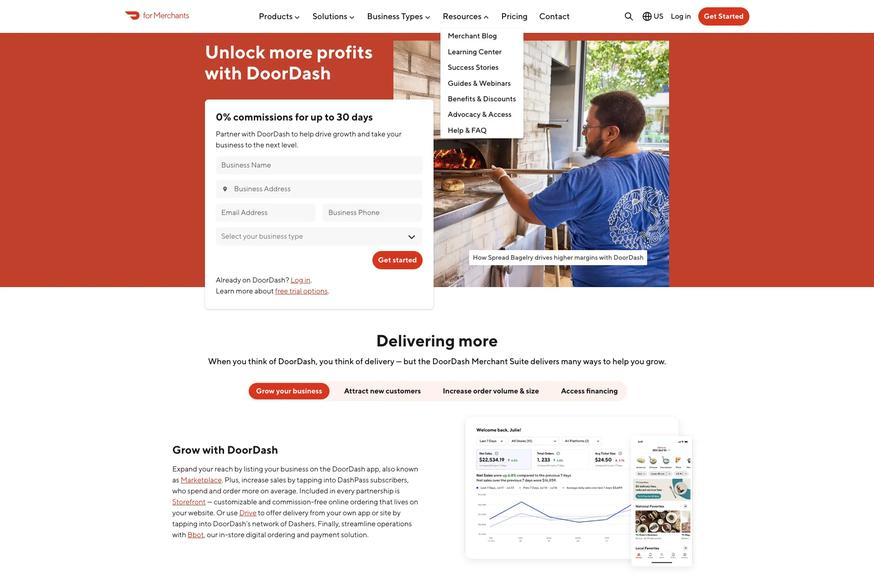 Task type: vqa. For each thing, say whether or not it's contained in the screenshot.
THE THE in the the Partner with DoorDash to help drive growth and take your business to the next level.
no



Task type: locate. For each thing, give the bounding box(es) containing it.
delivery up the new
[[365, 357, 395, 366]]

in inside . plus, increase sales by tapping into dashpass subscribers, who spend and order more on average. included in every partnership is storefront
[[330, 487, 336, 496]]

of up bbot , our in-store digital ordering and payment solution. in the left bottom of the page
[[280, 520, 287, 528]]

1 vertical spatial in
[[305, 276, 311, 284]]

0 horizontal spatial think
[[248, 357, 267, 366]]

advocacy
[[448, 110, 481, 119]]

log right us
[[671, 12, 684, 20]]

increase order volume & size button
[[436, 383, 547, 399]]

business inside partner with doordash to help drive growth and take your business to the next level.
[[216, 141, 244, 149]]

free up from
[[314, 498, 327, 506]]

on inside . plus, increase sales by tapping into dashpass subscribers, who spend and order more on average. included in every partnership is storefront
[[261, 487, 269, 496]]

1 horizontal spatial of
[[280, 520, 287, 528]]

.
[[311, 276, 312, 284], [328, 287, 330, 295], [222, 476, 223, 485]]

your down online
[[327, 509, 342, 517]]

by inside to offer delivery from your own app or site by tapping into doordash's network of dashers. finally, streamline operations with
[[393, 509, 401, 517]]

learning center link
[[441, 44, 524, 60]]

. right trial
[[328, 287, 330, 295]]

center
[[479, 47, 502, 56]]

unlock more profits with doordash
[[205, 41, 373, 83]]

0 vertical spatial free
[[275, 287, 288, 295]]

on down increase
[[261, 487, 269, 496]]

doordash up 0% commissions for up to 30 days
[[246, 62, 331, 83]]

& inside the advocacy & access link
[[482, 110, 487, 119]]

your down storefront
[[172, 509, 187, 517]]

0 vertical spatial by
[[235, 465, 243, 474]]

into up ,
[[199, 520, 212, 528]]

tapping up 'bbot' link
[[172, 520, 198, 528]]

delivery inside to offer delivery from your own app or site by tapping into doordash's network of dashers. finally, streamline operations with
[[283, 509, 309, 517]]

think right when
[[248, 357, 267, 366]]

with inside unlock more profits with doordash
[[205, 62, 242, 83]]

your up marketplace
[[199, 465, 213, 474]]

already
[[216, 276, 241, 284]]

1 vertical spatial free
[[314, 498, 327, 506]]

solutions link
[[313, 8, 356, 25]]

0 vertical spatial log in link
[[671, 12, 691, 20]]

doordash up listing
[[227, 443, 278, 456]]

the inside expand your reach by listing your business on the doordash app, also known as
[[320, 465, 331, 474]]

doordash right margins
[[614, 253, 644, 261]]

1 horizontal spatial by
[[288, 476, 296, 485]]

success stories link
[[441, 60, 524, 76]]

guides & webinars
[[448, 79, 511, 87]]

1 horizontal spatial delivery
[[365, 357, 395, 366]]

order down "plus,"
[[223, 487, 241, 496]]

0 vertical spatial help
[[300, 130, 314, 138]]

1 horizontal spatial —
[[396, 357, 402, 366]]

with up 0%
[[205, 62, 242, 83]]

1 horizontal spatial tapping
[[297, 476, 322, 485]]

on right the already
[[243, 276, 251, 284]]

of up attract
[[356, 357, 363, 366]]

1 vertical spatial for
[[295, 111, 309, 123]]

doordash inside unlock more profits with doordash
[[246, 62, 331, 83]]

business inside expand your reach by listing your business on the doordash app, also known as
[[281, 465, 309, 474]]

2 horizontal spatial the
[[418, 357, 431, 366]]

and right spend
[[209, 487, 222, 496]]

access
[[489, 110, 512, 119], [561, 387, 585, 395]]

size
[[526, 387, 539, 395]]

access left financing
[[561, 387, 585, 395]]

of left doordash,
[[269, 357, 277, 366]]

grow inside 'chevron right' tab panel
[[172, 443, 200, 456]]

of
[[269, 357, 277, 366], [356, 357, 363, 366], [280, 520, 287, 528]]

— up website.
[[207, 498, 212, 506]]

0 vertical spatial the
[[253, 141, 264, 149]]

log inside already on doordash? log in . learn more about free trial options .
[[291, 276, 303, 284]]

— inside — customizable and commission-free online ordering that lives on your website. or use
[[207, 498, 212, 506]]

1 horizontal spatial in
[[330, 487, 336, 496]]

0 horizontal spatial delivery
[[283, 509, 309, 517]]

with right partner
[[242, 130, 256, 138]]

Email Address email field
[[221, 208, 310, 218]]

included
[[300, 487, 328, 496]]

delivering more
[[376, 330, 498, 350]]

1 vertical spatial access
[[561, 387, 585, 395]]

with inside to offer delivery from your own app or site by tapping into doordash's network of dashers. finally, streamline operations with
[[172, 531, 186, 539]]

0 vertical spatial grow
[[256, 387, 275, 395]]

by inside expand your reach by listing your business on the doordash app, also known as
[[235, 465, 243, 474]]

1 vertical spatial into
[[199, 520, 212, 528]]

own
[[343, 509, 357, 517]]

website.
[[188, 509, 215, 517]]

1 vertical spatial —
[[207, 498, 212, 506]]

grow
[[256, 387, 275, 395], [172, 443, 200, 456]]

. up options
[[311, 276, 312, 284]]

on inside — customizable and commission-free online ordering that lives on your website. or use
[[410, 498, 418, 506]]

for left up
[[295, 111, 309, 123]]

more inside . plus, increase sales by tapping into dashpass subscribers, who spend and order more on average. included in every partnership is storefront
[[242, 487, 259, 496]]

1 vertical spatial tapping
[[172, 520, 198, 528]]

1 vertical spatial order
[[223, 487, 241, 496]]

ordering down the 'network'
[[268, 531, 296, 539]]

& for discounts
[[477, 94, 482, 103]]

business up sales
[[281, 465, 309, 474]]

1 horizontal spatial the
[[320, 465, 331, 474]]

& inside guides & webinars link
[[473, 79, 478, 87]]

0 horizontal spatial grow
[[172, 443, 200, 456]]

get left the started
[[378, 256, 391, 264]]

access down discounts
[[489, 110, 512, 119]]

with left bbot
[[172, 531, 186, 539]]

0 horizontal spatial .
[[222, 476, 223, 485]]

0 vertical spatial in
[[685, 12, 691, 20]]

log in link up free trial options link
[[291, 276, 311, 284]]

help right ways
[[613, 357, 629, 366]]

how
[[473, 253, 487, 261]]

with up reach
[[202, 443, 225, 456]]

digital
[[246, 531, 266, 539]]

and down dashers.
[[297, 531, 309, 539]]

1 horizontal spatial grow
[[256, 387, 275, 395]]

chevron right tab panel
[[158, 409, 717, 575]]

you right when
[[233, 357, 247, 366]]

0 vertical spatial .
[[311, 276, 312, 284]]

0 vertical spatial merchant
[[448, 32, 480, 40]]

started
[[719, 12, 744, 21]]

1 horizontal spatial ordering
[[350, 498, 378, 506]]

0 vertical spatial access
[[489, 110, 512, 119]]

0 horizontal spatial in
[[305, 276, 311, 284]]

0 vertical spatial business
[[216, 141, 244, 149]]

you left grow.
[[631, 357, 645, 366]]

. inside . plus, increase sales by tapping into dashpass subscribers, who spend and order more on average. included in every partnership is storefront
[[222, 476, 223, 485]]

0 vertical spatial log
[[671, 12, 684, 20]]

0%
[[216, 111, 231, 123]]

1 vertical spatial delivery
[[283, 509, 309, 517]]

help
[[300, 130, 314, 138], [613, 357, 629, 366]]

1 vertical spatial get
[[378, 256, 391, 264]]

to up the 'network'
[[258, 509, 265, 517]]

0 horizontal spatial log
[[291, 276, 303, 284]]

merchant inside merchant blog link
[[448, 32, 480, 40]]

in up online
[[330, 487, 336, 496]]

& right guides
[[473, 79, 478, 87]]

business types
[[367, 11, 423, 21]]

success
[[448, 63, 475, 72]]

blog
[[482, 32, 497, 40]]

growth
[[333, 130, 356, 138]]

with inside partner with doordash to help drive growth and take your business to the next level.
[[242, 130, 256, 138]]

to left next
[[245, 141, 252, 149]]

log in link right us
[[671, 12, 691, 20]]

order left volume in the right bottom of the page
[[474, 387, 492, 395]]

marketplace
[[181, 476, 222, 485]]

. left "plus,"
[[222, 476, 223, 485]]

grow with doordash tab list
[[158, 381, 717, 575]]

0 horizontal spatial free
[[275, 287, 288, 295]]

merchant up learning
[[448, 32, 480, 40]]

doordash up dashpass at left bottom
[[332, 465, 366, 474]]

streamline
[[342, 520, 376, 528]]

1 horizontal spatial order
[[474, 387, 492, 395]]

the left next
[[253, 141, 264, 149]]

1 vertical spatial grow
[[172, 443, 200, 456]]

1 horizontal spatial think
[[335, 357, 354, 366]]

access financing button
[[554, 383, 626, 399]]

faq
[[472, 126, 487, 135]]

& down benefits & discounts link
[[482, 110, 487, 119]]

more
[[269, 41, 313, 62], [236, 287, 253, 295], [459, 330, 498, 350], [242, 487, 259, 496]]

your right take
[[387, 130, 402, 138]]

& inside benefits & discounts link
[[477, 94, 482, 103]]

get started button
[[699, 7, 750, 26]]

delivers
[[531, 357, 560, 366]]

0 horizontal spatial ordering
[[268, 531, 296, 539]]

advocacy & access link
[[441, 107, 524, 123]]

commissions
[[233, 111, 293, 123]]

& for access
[[482, 110, 487, 119]]

the right but
[[418, 357, 431, 366]]

merchant blog link
[[441, 28, 524, 44]]

options
[[303, 287, 328, 295]]

and left take
[[358, 130, 370, 138]]

increase
[[443, 387, 472, 395]]

1 horizontal spatial help
[[613, 357, 629, 366]]

drive
[[239, 509, 257, 517]]

business
[[216, 141, 244, 149], [293, 387, 322, 395], [281, 465, 309, 474]]

& left size
[[520, 387, 525, 395]]

and up offer
[[259, 498, 271, 506]]

discounts
[[483, 94, 516, 103]]

2 vertical spatial business
[[281, 465, 309, 474]]

business types link
[[367, 8, 431, 25]]

1 vertical spatial business
[[293, 387, 322, 395]]

the up included
[[320, 465, 331, 474]]

location pin image
[[221, 185, 229, 193]]

0 horizontal spatial the
[[253, 141, 264, 149]]

on up included
[[310, 465, 319, 474]]

app
[[358, 509, 371, 517]]

for left merchants
[[143, 11, 152, 20]]

0 horizontal spatial for
[[143, 11, 152, 20]]

help inside partner with doordash to help drive growth and take your business to the next level.
[[300, 130, 314, 138]]

guides
[[448, 79, 472, 87]]

ordering inside — customizable and commission-free online ordering that lives on your website. or use
[[350, 498, 378, 506]]

log in
[[671, 12, 691, 20]]

get left started
[[704, 12, 717, 21]]

dashers.
[[288, 520, 316, 528]]

that
[[380, 498, 393, 506]]

by up average. on the left bottom
[[288, 476, 296, 485]]

tapping up included
[[297, 476, 322, 485]]

app,
[[367, 465, 381, 474]]

on
[[243, 276, 251, 284], [310, 465, 319, 474], [261, 487, 269, 496], [410, 498, 418, 506]]

help left drive
[[300, 130, 314, 138]]

doordash inside expand your reach by listing your business on the doordash app, also known as
[[332, 465, 366, 474]]

0 horizontal spatial tapping
[[172, 520, 198, 528]]

ordering up app
[[350, 498, 378, 506]]

or
[[216, 509, 225, 517]]

1 horizontal spatial into
[[324, 476, 336, 485]]

globe line image
[[642, 11, 653, 22]]

operations
[[377, 520, 412, 528]]

0 horizontal spatial —
[[207, 498, 212, 506]]

. plus, increase sales by tapping into dashpass subscribers, who spend and order more on average. included in every partnership is storefront
[[172, 476, 409, 506]]

0 vertical spatial into
[[324, 476, 336, 485]]

1 vertical spatial by
[[288, 476, 296, 485]]

2 horizontal spatial you
[[631, 357, 645, 366]]

2 horizontal spatial of
[[356, 357, 363, 366]]

grow inside button
[[256, 387, 275, 395]]

and inside partner with doordash to help drive growth and take your business to the next level.
[[358, 130, 370, 138]]

business
[[367, 11, 400, 21]]

log up trial
[[291, 276, 303, 284]]

1 horizontal spatial you
[[320, 357, 333, 366]]

by right site
[[393, 509, 401, 517]]

business down doordash,
[[293, 387, 322, 395]]

think up attract
[[335, 357, 354, 366]]

log in link
[[671, 12, 691, 20], [291, 276, 311, 284]]

— left but
[[396, 357, 402, 366]]

0 vertical spatial ordering
[[350, 498, 378, 506]]

1 vertical spatial .
[[328, 287, 330, 295]]

0 vertical spatial order
[[474, 387, 492, 395]]

0 horizontal spatial you
[[233, 357, 247, 366]]

think
[[248, 357, 267, 366], [335, 357, 354, 366]]

2 vertical spatial .
[[222, 476, 223, 485]]

0 horizontal spatial by
[[235, 465, 243, 474]]

2 you from the left
[[320, 357, 333, 366]]

,
[[204, 531, 205, 539]]

1 horizontal spatial free
[[314, 498, 327, 506]]

0 horizontal spatial get
[[378, 256, 391, 264]]

merchant left suite
[[472, 357, 508, 366]]

1 horizontal spatial .
[[311, 276, 312, 284]]

1 vertical spatial log
[[291, 276, 303, 284]]

on right lives
[[410, 498, 418, 506]]

2 vertical spatial in
[[330, 487, 336, 496]]

into inside to offer delivery from your own app or site by tapping into doordash's network of dashers. finally, streamline operations with
[[199, 520, 212, 528]]

order
[[474, 387, 492, 395], [223, 487, 241, 496]]

free inside — customizable and commission-free online ordering that lives on your website. or use
[[314, 498, 327, 506]]

benefits & discounts link
[[441, 91, 524, 107]]

you right doordash,
[[320, 357, 333, 366]]

& inside help & faq link
[[465, 126, 470, 135]]

by inside . plus, increase sales by tapping into dashpass subscribers, who spend and order more on average. included in every partnership is storefront
[[288, 476, 296, 485]]

1 vertical spatial ordering
[[268, 531, 296, 539]]

expand
[[172, 465, 197, 474]]

0 vertical spatial tapping
[[297, 476, 322, 485]]

guides & webinars link
[[441, 76, 524, 91]]

2 horizontal spatial by
[[393, 509, 401, 517]]

free inside already on doordash? log in . learn more about free trial options .
[[275, 287, 288, 295]]

free left trial
[[275, 287, 288, 295]]

by up "plus,"
[[235, 465, 243, 474]]

on inside already on doordash? log in . learn more about free trial options .
[[243, 276, 251, 284]]

doordash up next
[[257, 130, 290, 138]]

0 horizontal spatial access
[[489, 110, 512, 119]]

1 vertical spatial the
[[418, 357, 431, 366]]

0 vertical spatial for
[[143, 11, 152, 20]]

into up included
[[324, 476, 336, 485]]

0 horizontal spatial log in link
[[291, 276, 311, 284]]

trial
[[290, 287, 302, 295]]

0 horizontal spatial into
[[199, 520, 212, 528]]

0 vertical spatial get
[[704, 12, 717, 21]]

& left faq
[[465, 126, 470, 135]]

1 horizontal spatial get
[[704, 12, 717, 21]]

—
[[396, 357, 402, 366], [207, 498, 212, 506]]

0 horizontal spatial help
[[300, 130, 314, 138]]

0 vertical spatial delivery
[[365, 357, 395, 366]]

2 vertical spatial the
[[320, 465, 331, 474]]

business down partner
[[216, 141, 244, 149]]

in up free trial options link
[[305, 276, 311, 284]]

subscribers,
[[370, 476, 409, 485]]

the inside partner with doordash to help drive growth and take your business to the next level.
[[253, 141, 264, 149]]

in right us
[[685, 12, 691, 20]]

bbot link
[[188, 531, 204, 539]]

0 vertical spatial —
[[396, 357, 402, 366]]

order inside . plus, increase sales by tapping into dashpass subscribers, who spend and order more on average. included in every partnership is storefront
[[223, 487, 241, 496]]

your down doordash,
[[276, 387, 291, 395]]

2 vertical spatial by
[[393, 509, 401, 517]]

1 horizontal spatial access
[[561, 387, 585, 395]]

1 horizontal spatial log
[[671, 12, 684, 20]]

delivery
[[365, 357, 395, 366], [283, 509, 309, 517]]

solution.
[[341, 531, 369, 539]]

get for get started
[[704, 12, 717, 21]]

is
[[395, 487, 400, 496]]

0 horizontal spatial order
[[223, 487, 241, 496]]

& down guides & webinars link
[[477, 94, 482, 103]]

your
[[387, 130, 402, 138], [276, 387, 291, 395], [199, 465, 213, 474], [265, 465, 279, 474], [172, 509, 187, 517], [327, 509, 342, 517]]

access financing
[[561, 387, 618, 395]]

tapping
[[297, 476, 322, 485], [172, 520, 198, 528]]

delivery down commission- on the left bottom
[[283, 509, 309, 517]]



Task type: describe. For each thing, give the bounding box(es) containing it.
partner with doordash to help drive growth and take your business to the next level.
[[216, 130, 402, 149]]

doordash,
[[278, 357, 318, 366]]

grow your business
[[256, 387, 322, 395]]

doordash's
[[213, 520, 251, 528]]

profits
[[317, 41, 373, 62]]

every
[[337, 487, 355, 496]]

expand your reach by listing your business on the doordash app, also known as
[[172, 465, 418, 485]]

higher
[[554, 253, 573, 261]]

for merchants
[[143, 11, 189, 20]]

access inside button
[[561, 387, 585, 395]]

and inside — customizable and commission-free online ordering that lives on your website. or use
[[259, 498, 271, 506]]

1 horizontal spatial for
[[295, 111, 309, 123]]

webinars
[[479, 79, 511, 87]]

into inside . plus, increase sales by tapping into dashpass subscribers, who spend and order more on average. included in every partnership is storefront
[[324, 476, 336, 485]]

ordering for that
[[350, 498, 378, 506]]

1 think from the left
[[248, 357, 267, 366]]

payment
[[311, 531, 340, 539]]

drives
[[535, 253, 553, 261]]

spread
[[488, 253, 510, 261]]

merchants
[[153, 11, 189, 20]]

level.
[[282, 141, 298, 149]]

types
[[402, 11, 423, 21]]

new
[[370, 387, 384, 395]]

benefits & discounts
[[448, 94, 516, 103]]

1 vertical spatial merchant
[[472, 357, 508, 366]]

take
[[372, 130, 386, 138]]

products
[[259, 11, 293, 21]]

doordash inside partner with doordash to help drive growth and take your business to the next level.
[[257, 130, 290, 138]]

customizable
[[214, 498, 257, 506]]

ordering for and
[[268, 531, 296, 539]]

learning center
[[448, 47, 502, 56]]

us
[[654, 12, 664, 21]]

grow for grow with doordash
[[172, 443, 200, 456]]

2 horizontal spatial in
[[685, 12, 691, 20]]

reach
[[215, 465, 233, 474]]

delivering
[[376, 330, 455, 350]]

& for faq
[[465, 126, 470, 135]]

commission-
[[272, 498, 314, 506]]

pricing link
[[502, 8, 528, 25]]

to right ways
[[603, 357, 611, 366]]

spread bagelry image
[[394, 40, 670, 287]]

of inside to offer delivery from your own app or site by tapping into doordash's network of dashers. finally, streamline operations with
[[280, 520, 287, 528]]

grow for grow your business
[[256, 387, 275, 395]]

to inside to offer delivery from your own app or site by tapping into doordash's network of dashers. finally, streamline operations with
[[258, 509, 265, 517]]

Business Address text field
[[234, 184, 417, 194]]

spend
[[188, 487, 208, 496]]

with right margins
[[600, 253, 613, 261]]

for merchants link
[[125, 9, 189, 22]]

storefront link
[[172, 498, 206, 506]]

online
[[329, 498, 349, 506]]

resources link
[[443, 8, 490, 25]]

how spread bagelry drives higher margins with doordash link
[[469, 250, 648, 265]]

to offer delivery from your own app or site by tapping into doordash's network of dashers. finally, streamline operations with
[[172, 509, 412, 539]]

next
[[266, 141, 280, 149]]

how spread bagelry drives higher margins with doordash
[[473, 253, 644, 261]]

network
[[252, 520, 279, 528]]

when
[[208, 357, 231, 366]]

drive
[[315, 130, 332, 138]]

days
[[352, 111, 373, 123]]

contact link
[[540, 8, 570, 25]]

more inside unlock more profits with doordash
[[269, 41, 313, 62]]

merchant blog
[[448, 32, 497, 40]]

attract new customers button
[[337, 383, 429, 399]]

partner
[[216, 130, 240, 138]]

your inside to offer delivery from your own app or site by tapping into doordash's network of dashers. finally, streamline operations with
[[327, 509, 342, 517]]

0% commissions for up to 30 days
[[216, 111, 373, 123]]

benefits
[[448, 94, 476, 103]]

and inside . plus, increase sales by tapping into dashpass subscribers, who spend and order more on average. included in every partnership is storefront
[[209, 487, 222, 496]]

but
[[404, 357, 417, 366]]

0 horizontal spatial of
[[269, 357, 277, 366]]

in inside already on doordash? log in . learn more about free trial options .
[[305, 276, 311, 284]]

resources
[[443, 11, 482, 21]]

sales
[[270, 476, 286, 485]]

site
[[380, 509, 392, 517]]

30
[[337, 111, 350, 123]]

also
[[382, 465, 395, 474]]

solutions
[[313, 11, 348, 21]]

products link
[[259, 8, 301, 25]]

2 think from the left
[[335, 357, 354, 366]]

tapping inside to offer delivery from your own app or site by tapping into doordash's network of dashers. finally, streamline operations with
[[172, 520, 198, 528]]

in-
[[219, 531, 228, 539]]

advocacy & access
[[448, 110, 512, 119]]

margins
[[575, 253, 598, 261]]

business inside button
[[293, 387, 322, 395]]

known
[[397, 465, 418, 474]]

& inside increase order volume & size button
[[520, 387, 525, 395]]

your inside — customizable and commission-free online ordering that lives on your website. or use
[[172, 509, 187, 517]]

up
[[311, 111, 323, 123]]

dashpass
[[338, 476, 369, 485]]

bagelry
[[511, 253, 534, 261]]

your up sales
[[265, 465, 279, 474]]

learning
[[448, 47, 477, 56]]

contact
[[540, 11, 570, 21]]

Business Name text field
[[221, 160, 417, 170]]

get started
[[704, 12, 744, 21]]

suite
[[510, 357, 529, 366]]

1 vertical spatial help
[[613, 357, 629, 366]]

to right up
[[325, 111, 335, 123]]

tapping inside . plus, increase sales by tapping into dashpass subscribers, who spend and order more on average. included in every partnership is storefront
[[297, 476, 322, 485]]

learn
[[216, 287, 235, 295]]

or
[[372, 509, 379, 517]]

more inside already on doordash? log in . learn more about free trial options .
[[236, 287, 253, 295]]

1 vertical spatial log in link
[[291, 276, 311, 284]]

1 you from the left
[[233, 357, 247, 366]]

attract new customers
[[344, 387, 421, 395]]

about
[[255, 287, 274, 295]]

2 horizontal spatial .
[[328, 287, 330, 295]]

success stories
[[448, 63, 499, 72]]

your inside grow your business button
[[276, 387, 291, 395]]

get for get started
[[378, 256, 391, 264]]

doordash down the delivering more on the bottom of page
[[432, 357, 470, 366]]

order inside button
[[474, 387, 492, 395]]

to up level.
[[292, 130, 298, 138]]

listing
[[244, 465, 263, 474]]

3 you from the left
[[631, 357, 645, 366]]

on inside expand your reach by listing your business on the doordash app, also known as
[[310, 465, 319, 474]]

bbot
[[188, 531, 204, 539]]

grow with doordash
[[172, 443, 278, 456]]

average.
[[271, 487, 298, 496]]

when you think of doordash, you think of delivery — but the doordash merchant suite delivers many ways to help you grow.
[[208, 357, 666, 366]]

bbot , our in-store digital ordering and payment solution.
[[188, 531, 369, 539]]

your inside partner with doordash to help drive growth and take your business to the next level.
[[387, 130, 402, 138]]

insights you can use image
[[456, 409, 702, 575]]

lives
[[394, 498, 409, 506]]

& for webinars
[[473, 79, 478, 87]]

Business Phone text field
[[328, 208, 417, 218]]

plus,
[[225, 476, 240, 485]]

1 horizontal spatial log in link
[[671, 12, 691, 20]]

help & faq
[[448, 126, 487, 135]]



